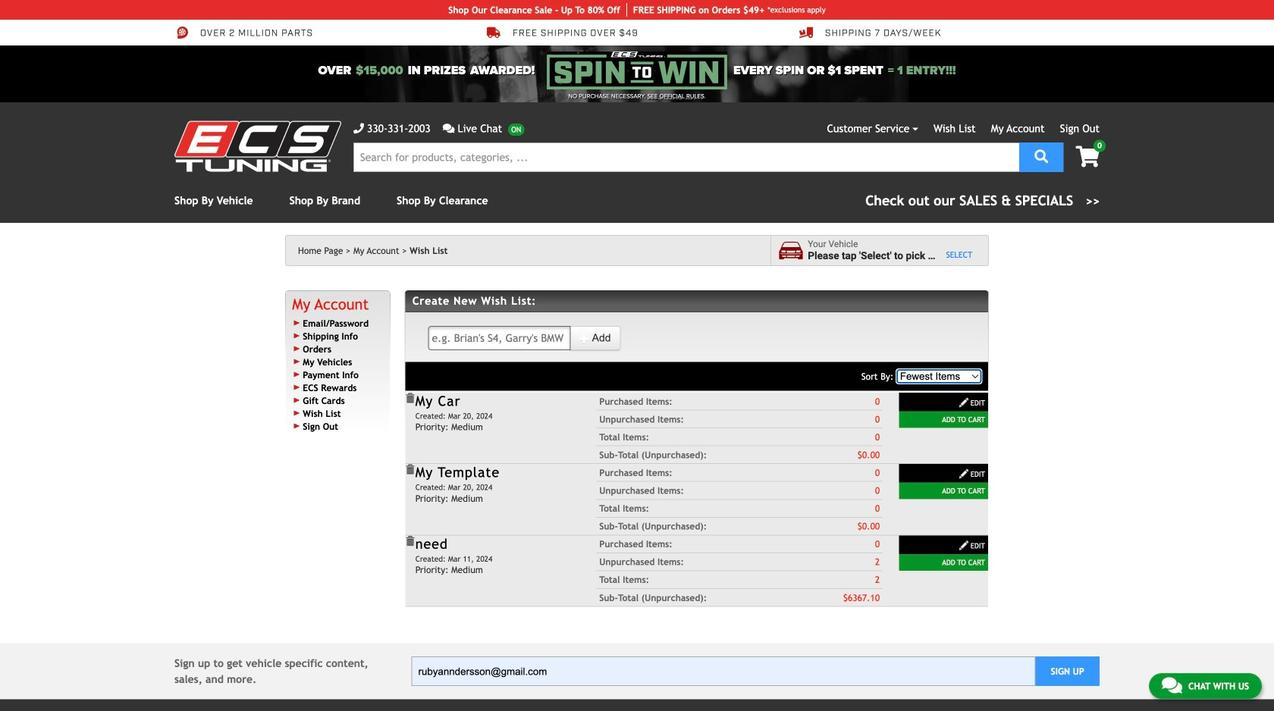 Task type: locate. For each thing, give the bounding box(es) containing it.
0 vertical spatial white image
[[959, 398, 969, 408]]

1 vertical spatial white image
[[959, 469, 969, 480]]

shopping cart image
[[1076, 146, 1100, 167]]

delete image for second white image from the bottom of the page
[[405, 393, 416, 404]]

1 white image from the top
[[959, 398, 969, 408]]

phone image
[[354, 123, 364, 134]]

2 delete image from the top
[[405, 465, 416, 475]]

1 vertical spatial delete image
[[405, 465, 416, 475]]

ecs tuning 'spin to win' contest logo image
[[547, 52, 728, 90]]

0 horizontal spatial white image
[[579, 333, 590, 344]]

1 vertical spatial white image
[[959, 540, 969, 551]]

white image
[[959, 398, 969, 408], [959, 469, 969, 480]]

search image
[[1035, 150, 1049, 163]]

ecs tuning image
[[174, 121, 341, 172]]

1 horizontal spatial white image
[[959, 540, 969, 551]]

0 vertical spatial white image
[[579, 333, 590, 344]]

Email email field
[[412, 657, 1036, 687]]

2 white image from the top
[[959, 469, 969, 480]]

delete image
[[405, 393, 416, 404], [405, 465, 416, 475]]

1 delete image from the top
[[405, 393, 416, 404]]

white image
[[579, 333, 590, 344], [959, 540, 969, 551]]

0 vertical spatial delete image
[[405, 393, 416, 404]]



Task type: vqa. For each thing, say whether or not it's contained in the screenshot.
NO
no



Task type: describe. For each thing, give the bounding box(es) containing it.
Search text field
[[354, 143, 1020, 172]]

e.g. Brian's S4, Garry's BMW E92...etc text field
[[428, 326, 571, 350]]

delete image
[[405, 536, 416, 547]]

comments image
[[1162, 677, 1183, 695]]

delete image for 2nd white image from the top of the page
[[405, 465, 416, 475]]

comments image
[[443, 123, 455, 134]]



